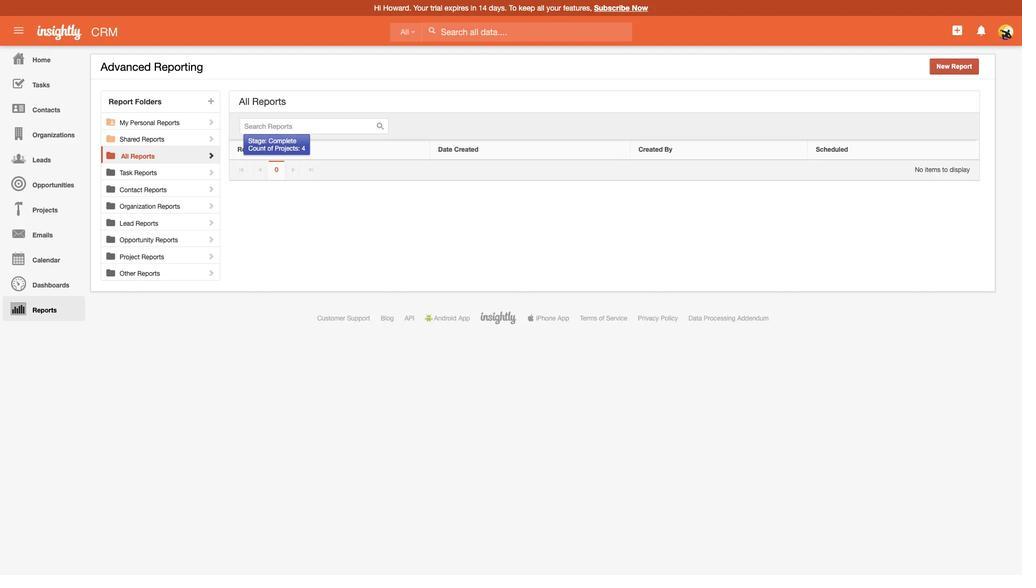 Task type: vqa. For each thing, say whether or not it's contained in the screenshot.
the middle FIELD
no



Task type: describe. For each thing, give the bounding box(es) containing it.
customer support
[[317, 314, 370, 322]]

reports for shared reports "link"
[[142, 136, 164, 143]]

reports up 'stage:'
[[252, 96, 286, 107]]

items
[[925, 165, 941, 173]]

lead
[[120, 219, 134, 227]]

stage:
[[248, 137, 267, 144]]

crm
[[91, 25, 118, 39]]

Search Reports text field
[[240, 118, 389, 134]]

no
[[915, 165, 923, 173]]

date created
[[438, 145, 479, 153]]

1 vertical spatial all
[[239, 96, 250, 107]]

chevron right image for contact reports
[[207, 185, 215, 193]]

terms of service
[[580, 314, 628, 322]]

iphone app
[[536, 314, 569, 322]]

grid containing report name
[[229, 140, 980, 160]]

hi howard. your trial expires in 14 days. to keep all your features, subscribe now
[[374, 3, 648, 12]]

report for report name
[[237, 145, 258, 153]]

app for android app
[[458, 314, 470, 322]]

0 vertical spatial all reports
[[239, 96, 286, 107]]

organizations link
[[3, 121, 85, 146]]

reports for the "all reports" link
[[131, 152, 155, 160]]

features,
[[563, 3, 592, 12]]

task
[[120, 169, 133, 177]]

scheduled link
[[816, 145, 971, 154]]

my personal reports link
[[120, 113, 216, 126]]

notifications image
[[975, 24, 988, 37]]

projects
[[33, 206, 58, 214]]

Search all data.... text field
[[422, 22, 632, 41]]

calendar link
[[3, 246, 85, 271]]

leads link
[[3, 146, 85, 171]]

keep
[[519, 3, 535, 12]]

expires
[[445, 3, 469, 12]]

projects:
[[275, 145, 300, 152]]

emails
[[33, 231, 53, 239]]

new
[[937, 63, 950, 70]]

count
[[248, 145, 266, 152]]

reports for 'task reports' link
[[134, 169, 157, 177]]

my
[[120, 119, 128, 126]]

reporting
[[154, 60, 203, 73]]

home
[[33, 56, 51, 63]]

display
[[950, 165, 970, 173]]

android app
[[434, 314, 470, 322]]

dashboards
[[33, 281, 69, 289]]

other reports
[[120, 270, 160, 277]]

hi
[[374, 3, 381, 12]]

leads
[[33, 156, 51, 163]]

contacts link
[[3, 96, 85, 121]]

stage: complete count of projects: 4
[[248, 137, 305, 152]]

chevron right image for task reports
[[207, 169, 215, 176]]

by
[[665, 145, 672, 153]]

chevron right image for all reports
[[207, 152, 215, 159]]

to
[[509, 3, 517, 12]]

android app link
[[425, 314, 470, 322]]

0 button
[[269, 161, 284, 181]]

lead reports link
[[120, 214, 216, 227]]

task reports
[[120, 169, 157, 177]]

scheduled
[[816, 145, 848, 153]]

android
[[434, 314, 457, 322]]

date created link
[[438, 145, 622, 154]]

project reports
[[120, 253, 164, 260]]

report name
[[237, 145, 278, 153]]

organization
[[120, 203, 156, 210]]

shared reports
[[120, 136, 164, 143]]

reports for other reports link
[[137, 270, 160, 277]]

reports for contact reports link
[[144, 186, 167, 193]]

contact
[[120, 186, 142, 193]]

opportunity
[[120, 236, 154, 244]]

created by
[[639, 145, 672, 153]]

app for iphone app
[[558, 314, 569, 322]]

created inside date created link
[[454, 145, 479, 153]]

subscribe now link
[[594, 3, 648, 12]]

trial
[[430, 3, 443, 12]]

customer
[[317, 314, 345, 322]]

row containing report name
[[229, 140, 980, 160]]

organization reports link
[[120, 197, 216, 210]]

chevron right image for project reports
[[207, 252, 215, 260]]

emails link
[[3, 221, 85, 246]]

privacy policy link
[[638, 314, 678, 322]]

reports up shared reports "link"
[[157, 119, 180, 126]]

advanced reporting
[[101, 60, 203, 73]]

reports for lead reports link
[[136, 219, 158, 227]]

name
[[260, 145, 278, 153]]

reports link
[[3, 296, 85, 321]]

data processing addendum
[[689, 314, 769, 322]]

folders
[[135, 97, 162, 106]]

navigation containing home
[[0, 46, 85, 321]]

created inside created by "link"
[[639, 145, 663, 153]]

opportunity reports link
[[120, 230, 216, 244]]

0
[[275, 166, 278, 173]]



Task type: locate. For each thing, give the bounding box(es) containing it.
chevron right image inside contact reports link
[[207, 185, 215, 193]]

calendar
[[33, 256, 60, 264]]

reports down shared reports
[[131, 152, 155, 160]]

all reports inside the "all reports" link
[[121, 152, 155, 160]]

data processing addendum link
[[689, 314, 769, 322]]

3 chevron right image from the top
[[207, 202, 215, 210]]

2 vertical spatial report
[[237, 145, 258, 153]]

new report
[[937, 63, 972, 70]]

my personal reports
[[120, 119, 180, 126]]

advanced
[[101, 60, 151, 73]]

project reports link
[[120, 247, 216, 260]]

1 vertical spatial of
[[599, 314, 605, 322]]

5 chevron right image from the top
[[207, 236, 215, 243]]

report up "my" at left
[[109, 97, 133, 106]]

lead reports
[[120, 219, 158, 227]]

to
[[942, 165, 948, 173]]

chevron right image
[[207, 135, 215, 142], [207, 152, 215, 159], [207, 169, 215, 176], [207, 219, 215, 226], [207, 236, 215, 243], [207, 252, 215, 260], [207, 269, 215, 277]]

reports for "opportunity reports" link
[[155, 236, 178, 244]]

plus image
[[208, 97, 215, 105]]

1 chevron right image from the top
[[207, 118, 215, 126]]

grid
[[229, 140, 980, 160]]

your
[[413, 3, 428, 12]]

1 vertical spatial report
[[109, 97, 133, 106]]

white image
[[428, 27, 436, 34]]

privacy policy
[[638, 314, 678, 322]]

1 created from the left
[[454, 145, 479, 153]]

tasks
[[33, 81, 50, 88]]

created by link
[[639, 145, 800, 154]]

1 horizontal spatial of
[[599, 314, 605, 322]]

complete
[[269, 137, 296, 144]]

1 horizontal spatial app
[[558, 314, 569, 322]]

report
[[952, 63, 972, 70], [109, 97, 133, 106], [237, 145, 258, 153]]

terms of service link
[[580, 314, 628, 322]]

reports inside "link"
[[142, 136, 164, 143]]

chevron right image for shared reports
[[207, 135, 215, 142]]

reports for organization reports link
[[157, 203, 180, 210]]

4 chevron right image from the top
[[207, 219, 215, 226]]

1 vertical spatial all reports
[[121, 152, 155, 160]]

organization reports
[[120, 203, 180, 210]]

chevron right image inside "opportunity reports" link
[[207, 236, 215, 243]]

chevron right image inside lead reports link
[[207, 219, 215, 226]]

chevron right image inside the "all reports" link
[[207, 152, 215, 159]]

contact reports link
[[120, 180, 216, 193]]

2 chevron right image from the top
[[207, 152, 215, 159]]

reports down project reports
[[137, 270, 160, 277]]

contacts
[[33, 106, 60, 113]]

report right new
[[952, 63, 972, 70]]

chevron right image inside 'task reports' link
[[207, 169, 215, 176]]

new report link
[[930, 59, 979, 75]]

all link
[[390, 23, 422, 42]]

chevron right image up organization reports link
[[207, 185, 215, 193]]

other
[[120, 270, 136, 277]]

organizations
[[33, 131, 75, 138]]

contact reports
[[120, 186, 167, 193]]

reports up opportunity reports
[[136, 219, 158, 227]]

1 vertical spatial chevron right image
[[207, 185, 215, 193]]

2 horizontal spatial all
[[401, 28, 409, 36]]

all reports
[[239, 96, 286, 107], [121, 152, 155, 160]]

report inside row
[[237, 145, 258, 153]]

reports down dashboards
[[33, 306, 57, 314]]

reports up "contact reports"
[[134, 169, 157, 177]]

chevron right image down plus image
[[207, 135, 215, 142]]

created right the date
[[454, 145, 479, 153]]

0 vertical spatial all
[[401, 28, 409, 36]]

2 created from the left
[[639, 145, 663, 153]]

report folders
[[109, 97, 162, 106]]

date
[[438, 145, 453, 153]]

0 horizontal spatial app
[[458, 314, 470, 322]]

shared
[[120, 136, 140, 143]]

service
[[606, 314, 628, 322]]

app
[[458, 314, 470, 322], [558, 314, 569, 322]]

reports up organization reports
[[144, 186, 167, 193]]

all reports up the task reports
[[121, 152, 155, 160]]

blog link
[[381, 314, 394, 322]]

chevron right image up project reports link on the left top of page
[[207, 236, 215, 243]]

chevron right image inside project reports link
[[207, 252, 215, 260]]

of right terms
[[599, 314, 605, 322]]

opportunity reports
[[120, 236, 178, 244]]

blog
[[381, 314, 394, 322]]

all inside all link
[[401, 28, 409, 36]]

your
[[547, 3, 561, 12]]

chevron right image inside my personal reports link
[[207, 118, 215, 126]]

0 horizontal spatial all reports
[[121, 152, 155, 160]]

created left by
[[639, 145, 663, 153]]

0 vertical spatial of
[[268, 145, 273, 152]]

personal
[[130, 119, 155, 126]]

1 horizontal spatial created
[[639, 145, 663, 153]]

all inside the "all reports" link
[[121, 152, 129, 160]]

0 horizontal spatial all
[[121, 152, 129, 160]]

iphone app link
[[527, 314, 569, 322]]

all
[[401, 28, 409, 36], [239, 96, 250, 107], [121, 152, 129, 160]]

customer support link
[[317, 314, 370, 322]]

opportunities link
[[3, 171, 85, 196]]

project
[[120, 253, 140, 260]]

all
[[537, 3, 545, 12]]

dashboards link
[[3, 271, 85, 296]]

3 chevron right image from the top
[[207, 169, 215, 176]]

chevron right image for my personal reports
[[207, 118, 215, 126]]

api
[[405, 314, 415, 322]]

no items to display
[[915, 165, 970, 173]]

of
[[268, 145, 273, 152], [599, 314, 605, 322]]

all right plus image
[[239, 96, 250, 107]]

all reports link
[[121, 146, 216, 160]]

subscribe
[[594, 3, 630, 12]]

7 chevron right image from the top
[[207, 269, 215, 277]]

all down howard.
[[401, 28, 409, 36]]

navigation
[[0, 46, 85, 321]]

reports down opportunity reports
[[142, 253, 164, 260]]

chevron right image for other reports
[[207, 269, 215, 277]]

2 vertical spatial all
[[121, 152, 129, 160]]

of right count
[[268, 145, 273, 152]]

chevron right image for opportunity reports
[[207, 236, 215, 243]]

chevron right image inside shared reports "link"
[[207, 135, 215, 142]]

support
[[347, 314, 370, 322]]

howard.
[[383, 3, 411, 12]]

0 horizontal spatial of
[[268, 145, 273, 152]]

0 horizontal spatial created
[[454, 145, 479, 153]]

app right "iphone"
[[558, 314, 569, 322]]

chevron right image for lead reports
[[207, 219, 215, 226]]

chevron right image inside other reports link
[[207, 269, 215, 277]]

reports for project reports link on the left top of page
[[142, 253, 164, 260]]

iphone
[[536, 314, 556, 322]]

chevron right image
[[207, 118, 215, 126], [207, 185, 215, 193], [207, 202, 215, 210]]

2 chevron right image from the top
[[207, 185, 215, 193]]

4
[[302, 145, 305, 152]]

report down 'stage:'
[[237, 145, 258, 153]]

in
[[471, 3, 477, 12]]

1 chevron right image from the top
[[207, 135, 215, 142]]

other reports link
[[120, 264, 216, 277]]

chevron right image up other reports link
[[207, 252, 215, 260]]

chevron right image down plus image
[[207, 118, 215, 126]]

projects link
[[3, 196, 85, 221]]

chevron right image up "opportunity reports" link
[[207, 219, 215, 226]]

all up task
[[121, 152, 129, 160]]

data
[[689, 314, 702, 322]]

terms
[[580, 314, 597, 322]]

opportunities
[[33, 181, 74, 188]]

14
[[479, 3, 487, 12]]

chevron right image up lead reports link
[[207, 202, 215, 210]]

2 app from the left
[[558, 314, 569, 322]]

reports up lead reports link
[[157, 203, 180, 210]]

tasks link
[[3, 71, 85, 96]]

chevron right image up 'task reports' link
[[207, 152, 215, 159]]

reports down my personal reports
[[142, 136, 164, 143]]

6 chevron right image from the top
[[207, 252, 215, 260]]

privacy
[[638, 314, 659, 322]]

addendum
[[737, 314, 769, 322]]

2 horizontal spatial report
[[952, 63, 972, 70]]

api link
[[405, 314, 415, 322]]

0 vertical spatial report
[[952, 63, 972, 70]]

reports up project reports link on the left top of page
[[155, 236, 178, 244]]

2 vertical spatial chevron right image
[[207, 202, 215, 210]]

now
[[632, 3, 648, 12]]

report for report folders
[[109, 97, 133, 106]]

chevron right image down project reports link on the left top of page
[[207, 269, 215, 277]]

1 horizontal spatial report
[[237, 145, 258, 153]]

shared reports link
[[120, 130, 216, 143]]

processing
[[704, 314, 736, 322]]

reports
[[252, 96, 286, 107], [157, 119, 180, 126], [142, 136, 164, 143], [131, 152, 155, 160], [134, 169, 157, 177], [144, 186, 167, 193], [157, 203, 180, 210], [136, 219, 158, 227], [155, 236, 178, 244], [142, 253, 164, 260], [137, 270, 160, 277], [33, 306, 57, 314]]

row
[[229, 140, 980, 160]]

chevron right image for organization reports
[[207, 202, 215, 210]]

chevron right image up contact reports link
[[207, 169, 215, 176]]

days.
[[489, 3, 507, 12]]

1 app from the left
[[458, 314, 470, 322]]

all reports up 'stage:'
[[239, 96, 286, 107]]

0 horizontal spatial report
[[109, 97, 133, 106]]

chevron right image inside organization reports link
[[207, 202, 215, 210]]

1 horizontal spatial all reports
[[239, 96, 286, 107]]

app right android
[[458, 314, 470, 322]]

1 horizontal spatial all
[[239, 96, 250, 107]]

0 vertical spatial chevron right image
[[207, 118, 215, 126]]

of inside stage: complete count of projects: 4
[[268, 145, 273, 152]]



